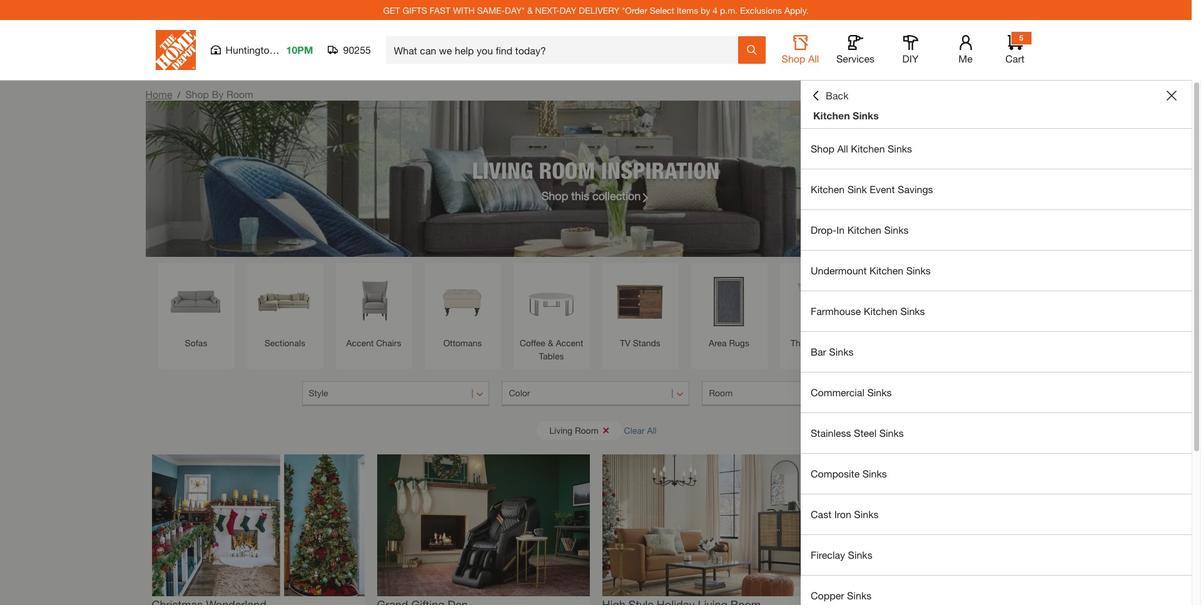Task type: describe. For each thing, give the bounding box(es) containing it.
sinks inside 'link'
[[848, 590, 872, 602]]

commercial sinks link
[[801, 373, 1192, 413]]

all for shop all
[[809, 53, 820, 64]]

commercial sinks
[[811, 387, 892, 399]]

tv stands link
[[609, 270, 673, 350]]

4 stretchy image image from the left
[[828, 455, 1041, 597]]

coffee & accent tables link
[[520, 270, 584, 363]]

living for living room
[[550, 425, 573, 436]]

stands
[[633, 338, 661, 349]]

shop for shop all kitchen sinks
[[811, 143, 835, 155]]

bar sinks link
[[801, 332, 1192, 372]]

sectionals image
[[253, 270, 317, 334]]

exclusions
[[740, 5, 782, 15]]

me button
[[946, 35, 986, 65]]

menu containing shop all kitchen sinks
[[801, 129, 1192, 606]]

kitchen left sink
[[811, 183, 845, 195]]

same-
[[477, 5, 505, 15]]

farmhouse kitchen sinks
[[811, 305, 926, 317]]

with
[[453, 5, 475, 15]]

farmhouse
[[811, 305, 862, 317]]

savings
[[898, 183, 934, 195]]

home / shop by room
[[146, 88, 253, 100]]

shop for shop all
[[782, 53, 806, 64]]

What can we help you find today? search field
[[394, 37, 738, 63]]

living room
[[550, 425, 599, 436]]

throw pillows image
[[787, 270, 850, 334]]

sectionals link
[[253, 270, 317, 350]]

undermount
[[811, 265, 867, 277]]

by
[[212, 88, 224, 100]]

rugs
[[730, 338, 750, 349]]

0 horizontal spatial &
[[528, 5, 533, 15]]

feedback link image
[[1185, 212, 1202, 279]]

throw
[[791, 338, 816, 349]]

cart 5
[[1006, 33, 1025, 64]]

delivery
[[579, 5, 620, 15]]

fireclay
[[811, 550, 846, 561]]

tv stands
[[620, 338, 661, 349]]

get gifts fast with same-day* & next-day delivery *order select items by 4 p.m. exclusions apply.
[[383, 5, 809, 15]]

composite sinks link
[[801, 454, 1192, 495]]

coffee & accent tables image
[[520, 270, 584, 334]]

this
[[572, 189, 590, 202]]

*order
[[622, 5, 648, 15]]

cast iron sinks
[[811, 509, 879, 521]]

area rugs image
[[698, 270, 761, 334]]

gifts
[[403, 5, 427, 15]]

stainless steel sinks
[[811, 428, 904, 439]]

4
[[713, 5, 718, 15]]

shop all kitchen sinks
[[811, 143, 913, 155]]

sofas image
[[164, 270, 228, 334]]

me
[[959, 53, 973, 64]]

shop this collection
[[542, 189, 641, 202]]

accent chairs link
[[342, 270, 406, 350]]

room inside button
[[575, 425, 599, 436]]

pillows
[[818, 338, 846, 349]]

throw pillows link
[[787, 270, 850, 350]]

sink
[[848, 183, 867, 195]]

clear all button
[[624, 419, 657, 443]]

diy
[[903, 53, 919, 64]]

fireclay sinks link
[[801, 536, 1192, 576]]

services button
[[836, 35, 876, 65]]

steel
[[854, 428, 877, 439]]

huntington
[[226, 44, 275, 56]]

coffee & accent tables
[[520, 338, 584, 362]]

ottomans image
[[431, 270, 495, 334]]

by
[[701, 5, 711, 15]]

home
[[146, 88, 172, 100]]

clear all
[[624, 425, 657, 436]]

kitchen up the farmhouse kitchen sinks
[[870, 265, 904, 277]]

style button
[[302, 382, 490, 407]]

shop right /
[[185, 88, 209, 100]]

room right by
[[227, 88, 253, 100]]

commercial
[[811, 387, 865, 399]]

throw pillows
[[791, 338, 846, 349]]

3 stretchy image image from the left
[[602, 455, 815, 597]]

in
[[837, 224, 845, 236]]

/
[[177, 90, 180, 100]]

tables
[[539, 351, 564, 362]]

copper sinks link
[[801, 577, 1192, 606]]

accent inside coffee & accent tables
[[556, 338, 584, 349]]

copper
[[811, 590, 845, 602]]

cart
[[1006, 53, 1025, 64]]

huntington park
[[226, 44, 298, 56]]

shop this collection link
[[542, 187, 651, 204]]

kitchen sink event savings
[[811, 183, 934, 195]]

all for clear all
[[647, 425, 657, 436]]

items
[[677, 5, 699, 15]]

1 stretchy image image from the left
[[152, 455, 365, 597]]

fast
[[430, 5, 451, 15]]

home link
[[146, 88, 172, 100]]

event
[[870, 183, 895, 195]]



Task type: vqa. For each thing, say whether or not it's contained in the screenshot.
1st 'Home' from the right
no



Task type: locate. For each thing, give the bounding box(es) containing it.
room button
[[703, 382, 890, 407]]

get
[[383, 5, 400, 15]]

shop down apply. on the top of the page
[[782, 53, 806, 64]]

ottomans link
[[431, 270, 495, 350]]

tv stands image
[[609, 270, 673, 334]]

curtains & drapes image
[[964, 270, 1028, 334]]

sinks
[[853, 110, 879, 121], [888, 143, 913, 155], [885, 224, 909, 236], [907, 265, 931, 277], [901, 305, 926, 317], [830, 346, 854, 358], [868, 387, 892, 399], [880, 428, 904, 439], [863, 468, 887, 480], [855, 509, 879, 521], [849, 550, 873, 561], [848, 590, 872, 602]]

0 vertical spatial living
[[472, 157, 533, 184]]

sofas
[[185, 338, 207, 349]]

room inside button
[[710, 388, 733, 399]]

all down 'kitchen sinks'
[[838, 143, 849, 155]]

the home depot logo image
[[156, 30, 196, 70]]

kitchen right in at the right top of the page
[[848, 224, 882, 236]]

1 vertical spatial &
[[548, 338, 554, 349]]

back button
[[811, 90, 849, 102]]

2 vertical spatial all
[[647, 425, 657, 436]]

drop-
[[811, 224, 837, 236]]

living room inspiration
[[472, 157, 720, 184]]

color button
[[502, 382, 690, 407]]

0 horizontal spatial living
[[472, 157, 533, 184]]

accent chairs image
[[342, 270, 406, 334]]

all inside shop all button
[[809, 53, 820, 64]]

shop for shop this collection
[[542, 189, 569, 202]]

1 horizontal spatial all
[[809, 53, 820, 64]]

2 horizontal spatial all
[[838, 143, 849, 155]]

room up the this
[[539, 157, 596, 184]]

menu
[[801, 129, 1192, 606]]

10pm
[[286, 44, 313, 56]]

style
[[309, 388, 328, 399]]

kitchen down 'kitchen sinks'
[[851, 143, 885, 155]]

chairs
[[376, 338, 402, 349]]

area rugs link
[[698, 270, 761, 350]]

& inside coffee & accent tables
[[548, 338, 554, 349]]

shop down 'kitchen sinks'
[[811, 143, 835, 155]]

clear
[[624, 425, 645, 436]]

undermount kitchen sinks
[[811, 265, 931, 277]]

sofas link
[[164, 270, 228, 350]]

all up back button
[[809, 53, 820, 64]]

accent
[[346, 338, 374, 349], [556, 338, 584, 349]]

select
[[650, 5, 675, 15]]

1 horizontal spatial living
[[550, 425, 573, 436]]

kitchen
[[814, 110, 850, 121], [851, 143, 885, 155], [811, 183, 845, 195], [848, 224, 882, 236], [870, 265, 904, 277], [864, 305, 898, 317]]

accent inside accent chairs link
[[346, 338, 374, 349]]

tv
[[620, 338, 631, 349]]

90255 button
[[328, 44, 371, 56]]

0 horizontal spatial all
[[647, 425, 657, 436]]

living inside the living room button
[[550, 425, 573, 436]]

all inside shop all kitchen sinks link
[[838, 143, 849, 155]]

p.m.
[[720, 5, 738, 15]]

diy button
[[891, 35, 931, 65]]

0 vertical spatial all
[[809, 53, 820, 64]]

0 vertical spatial &
[[528, 5, 533, 15]]

room down color button on the bottom of page
[[575, 425, 599, 436]]

throw blankets image
[[875, 270, 939, 334]]

2 stretchy image image from the left
[[377, 455, 590, 597]]

bar sinks
[[811, 346, 854, 358]]

day
[[560, 5, 577, 15]]

collection
[[593, 189, 641, 202]]

coffee
[[520, 338, 546, 349]]

1 horizontal spatial &
[[548, 338, 554, 349]]

shop all button
[[781, 35, 821, 65]]

area rugs
[[709, 338, 750, 349]]

& right day*
[[528, 5, 533, 15]]

kitchen down undermount kitchen sinks
[[864, 305, 898, 317]]

park
[[278, 44, 298, 56]]

&
[[528, 5, 533, 15], [548, 338, 554, 349]]

0 horizontal spatial accent
[[346, 338, 374, 349]]

cast
[[811, 509, 832, 521]]

2 accent from the left
[[556, 338, 584, 349]]

composite
[[811, 468, 860, 480]]

ottomans
[[444, 338, 482, 349]]

all
[[809, 53, 820, 64], [838, 143, 849, 155], [647, 425, 657, 436]]

5
[[1020, 33, 1024, 43]]

shop left the this
[[542, 189, 569, 202]]

sectionals
[[265, 338, 305, 349]]

stretchy image image
[[152, 455, 365, 597], [377, 455, 590, 597], [602, 455, 815, 597], [828, 455, 1041, 597]]

color
[[509, 388, 530, 399]]

1 vertical spatial all
[[838, 143, 849, 155]]

shop all
[[782, 53, 820, 64]]

bar
[[811, 346, 827, 358]]

drop-in kitchen sinks
[[811, 224, 909, 236]]

90255
[[343, 44, 371, 56]]

iron
[[835, 509, 852, 521]]

next-
[[536, 5, 560, 15]]

shop inside menu
[[811, 143, 835, 155]]

1 horizontal spatial accent
[[556, 338, 584, 349]]

room down area
[[710, 388, 733, 399]]

drop-in kitchen sinks link
[[801, 210, 1192, 250]]

shop all kitchen sinks link
[[801, 129, 1192, 169]]

living room button
[[537, 422, 623, 440]]

area
[[709, 338, 727, 349]]

kitchen down back button
[[814, 110, 850, 121]]

inspiration
[[601, 157, 720, 184]]

all inside clear all button
[[647, 425, 657, 436]]

cast iron sinks link
[[801, 495, 1192, 535]]

all right clear
[[647, 425, 657, 436]]

undermount kitchen sinks link
[[801, 251, 1192, 291]]

1 accent from the left
[[346, 338, 374, 349]]

1 vertical spatial living
[[550, 425, 573, 436]]

back
[[826, 90, 849, 101]]

shop inside button
[[782, 53, 806, 64]]

stainless steel sinks link
[[801, 414, 1192, 454]]

living for living room inspiration
[[472, 157, 533, 184]]

copper sinks
[[811, 590, 872, 602]]

services
[[837, 53, 875, 64]]

drawer close image
[[1167, 91, 1177, 101]]

composite sinks
[[811, 468, 887, 480]]

accent chairs
[[346, 338, 402, 349]]

living
[[472, 157, 533, 184], [550, 425, 573, 436]]

& up tables
[[548, 338, 554, 349]]

all for shop all kitchen sinks
[[838, 143, 849, 155]]

accent up tables
[[556, 338, 584, 349]]

fireclay sinks
[[811, 550, 873, 561]]

accent left 'chairs'
[[346, 338, 374, 349]]

apply.
[[785, 5, 809, 15]]

farmhouse kitchen sinks link
[[801, 292, 1192, 332]]

kitchen sinks
[[814, 110, 879, 121]]

room
[[227, 88, 253, 100], [539, 157, 596, 184], [710, 388, 733, 399], [575, 425, 599, 436]]



